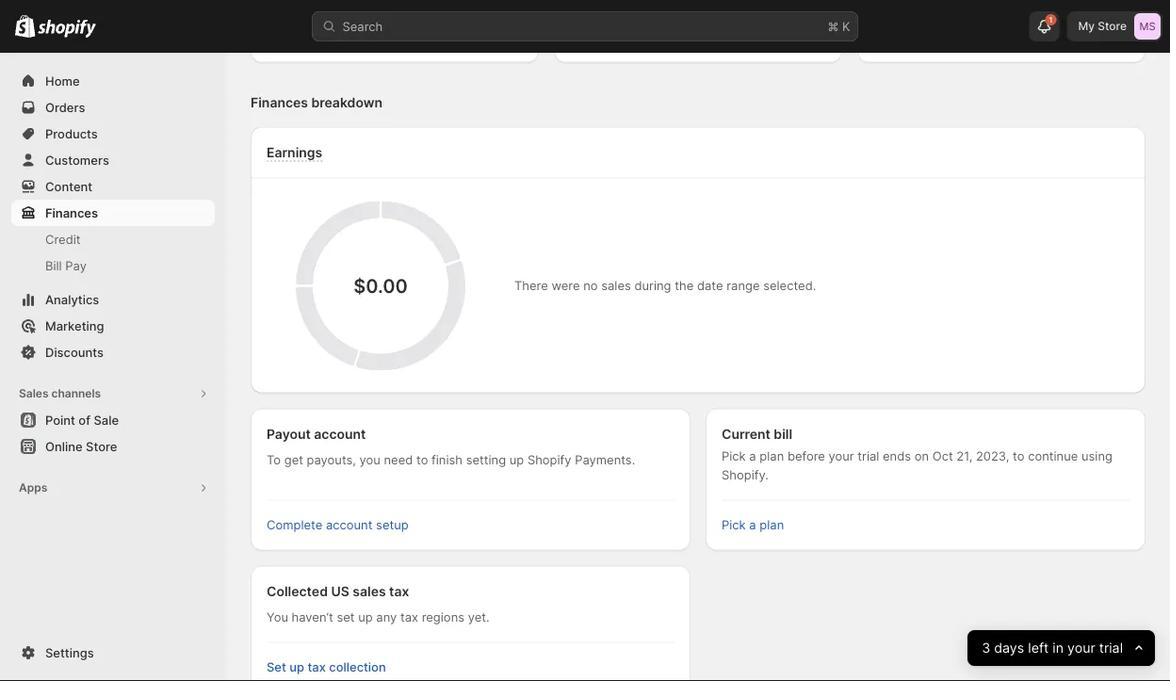 Task type: locate. For each thing, give the bounding box(es) containing it.
pay
[[65, 258, 87, 273]]

0 vertical spatial trial
[[858, 449, 880, 464]]

marketing
[[45, 319, 104, 333]]

1 vertical spatial your
[[1068, 640, 1096, 657]]

plan down bill
[[760, 449, 784, 464]]

1 vertical spatial sales
[[353, 583, 386, 599]]

to
[[1013, 449, 1025, 464], [417, 453, 428, 467]]

set up tax collection
[[267, 660, 386, 675]]

0 horizontal spatial finances
[[45, 205, 98, 220]]

plan inside current bill pick a plan before your trial ends on oct 21, 2023, to continue using shopify.
[[760, 449, 784, 464]]

1 vertical spatial finances
[[45, 205, 98, 220]]

1 horizontal spatial finances
[[251, 94, 308, 110]]

bill pay
[[45, 258, 87, 273]]

0 vertical spatial plan
[[760, 449, 784, 464]]

1 horizontal spatial trial
[[1099, 640, 1123, 657]]

2 vertical spatial up
[[290, 660, 304, 675]]

my store
[[1079, 19, 1127, 33]]

set up tax collection link
[[267, 660, 386, 675]]

1 vertical spatial trial
[[1099, 640, 1123, 657]]

collected us sales tax
[[267, 583, 409, 599]]

trial inside dropdown button
[[1099, 640, 1123, 657]]

complete account setup link
[[267, 518, 409, 533]]

a inside current bill pick a plan before your trial ends on oct 21, 2023, to continue using shopify.
[[750, 449, 757, 464]]

earnings button
[[262, 142, 327, 163]]

bill pay link
[[11, 253, 215, 279]]

0 horizontal spatial sales
[[353, 583, 386, 599]]

plan down the shopify.
[[760, 518, 784, 533]]

to
[[267, 453, 281, 467]]

1 horizontal spatial sales
[[602, 279, 631, 293]]

credit
[[45, 232, 81, 246]]

finances for finances breakdown
[[251, 94, 308, 110]]

account
[[314, 426, 366, 442], [326, 518, 373, 533]]

3 days left in your trial
[[982, 640, 1123, 657]]

tax right 'set'
[[308, 660, 326, 675]]

tax
[[389, 583, 409, 599], [401, 610, 419, 625], [308, 660, 326, 675]]

store
[[1098, 19, 1127, 33], [86, 439, 117, 454]]

customers link
[[11, 147, 215, 173]]

finances
[[251, 94, 308, 110], [45, 205, 98, 220]]

store right my
[[1098, 19, 1127, 33]]

orders link
[[11, 94, 215, 121]]

online
[[45, 439, 83, 454]]

a up the shopify.
[[750, 449, 757, 464]]

0 horizontal spatial store
[[86, 439, 117, 454]]

finish
[[432, 453, 463, 467]]

0 vertical spatial your
[[829, 449, 855, 464]]

1 vertical spatial pick
[[722, 518, 746, 533]]

you
[[360, 453, 381, 467]]

2 horizontal spatial up
[[510, 453, 524, 467]]

your right in
[[1068, 640, 1096, 657]]

up right set
[[358, 610, 373, 625]]

1 horizontal spatial to
[[1013, 449, 1025, 464]]

0 vertical spatial a
[[750, 449, 757, 464]]

1 horizontal spatial store
[[1098, 19, 1127, 33]]

1 horizontal spatial up
[[358, 610, 373, 625]]

store down sale
[[86, 439, 117, 454]]

account up payouts, on the left bottom of page
[[314, 426, 366, 442]]

1 plan from the top
[[760, 449, 784, 464]]

store inside button
[[86, 439, 117, 454]]

payout account
[[267, 426, 366, 442]]

1 vertical spatial store
[[86, 439, 117, 454]]

2 pick from the top
[[722, 518, 746, 533]]

1 button
[[1030, 11, 1060, 41]]

up right 'set'
[[290, 660, 304, 675]]

finances down content
[[45, 205, 98, 220]]

orders
[[45, 100, 85, 115]]

credit link
[[11, 226, 215, 253]]

1 vertical spatial plan
[[760, 518, 784, 533]]

store for online store
[[86, 439, 117, 454]]

account for complete
[[326, 518, 373, 533]]

to right the need
[[417, 453, 428, 467]]

set
[[267, 660, 286, 675]]

regions
[[422, 610, 465, 625]]

1 horizontal spatial your
[[1068, 640, 1096, 657]]

0 vertical spatial up
[[510, 453, 524, 467]]

trial right in
[[1099, 640, 1123, 657]]

point of sale button
[[0, 407, 226, 434]]

0 vertical spatial sales
[[602, 279, 631, 293]]

to right the 2023,
[[1013, 449, 1025, 464]]

shopify image
[[38, 19, 96, 38]]

trial left ends
[[858, 449, 880, 464]]

sales up you haven't set up any tax regions yet.
[[353, 583, 386, 599]]

0 vertical spatial pick
[[722, 449, 746, 464]]

pick up the shopify.
[[722, 449, 746, 464]]

tax up any
[[389, 583, 409, 599]]

using
[[1082, 449, 1113, 464]]

trial
[[858, 449, 880, 464], [1099, 640, 1123, 657]]

were
[[552, 279, 580, 293]]

current bill pick a plan before your trial ends on oct 21, 2023, to continue using shopify.
[[722, 426, 1113, 483]]

my store image
[[1135, 13, 1161, 40]]

point
[[45, 413, 75, 427]]

1 a from the top
[[750, 449, 757, 464]]

0 horizontal spatial your
[[829, 449, 855, 464]]

setup
[[376, 518, 409, 533]]

range
[[727, 279, 760, 293]]

up right setting
[[510, 453, 524, 467]]

products
[[45, 126, 98, 141]]

pick
[[722, 449, 746, 464], [722, 518, 746, 533]]

a down the shopify.
[[750, 518, 757, 533]]

sale
[[94, 413, 119, 427]]

$0.00
[[354, 274, 408, 297]]

sales
[[602, 279, 631, 293], [353, 583, 386, 599]]

a
[[750, 449, 757, 464], [750, 518, 757, 533]]

0 vertical spatial account
[[314, 426, 366, 442]]

your inside dropdown button
[[1068, 640, 1096, 657]]

there were no sales during the date range selected.
[[515, 279, 817, 293]]

pick down the shopify.
[[722, 518, 746, 533]]

yet.
[[468, 610, 490, 625]]

sales right no
[[602, 279, 631, 293]]

your right before
[[829, 449, 855, 464]]

1 pick from the top
[[722, 449, 746, 464]]

point of sale
[[45, 413, 119, 427]]

0 horizontal spatial to
[[417, 453, 428, 467]]

analytics link
[[11, 287, 215, 313]]

0 vertical spatial finances
[[251, 94, 308, 110]]

k
[[843, 19, 851, 33]]

earnings
[[267, 144, 323, 160]]

sales channels
[[19, 387, 101, 401]]

0 vertical spatial store
[[1098, 19, 1127, 33]]

channels
[[51, 387, 101, 401]]

my
[[1079, 19, 1095, 33]]

1 vertical spatial a
[[750, 518, 757, 533]]

your
[[829, 449, 855, 464], [1068, 640, 1096, 657]]

0 horizontal spatial trial
[[858, 449, 880, 464]]

1
[[1050, 15, 1053, 25]]

need
[[384, 453, 413, 467]]

home
[[45, 74, 80, 88]]

finances up earnings dropdown button
[[251, 94, 308, 110]]

account left setup
[[326, 518, 373, 533]]

1 vertical spatial account
[[326, 518, 373, 533]]

tax right any
[[401, 610, 419, 625]]

left
[[1028, 640, 1049, 657]]

online store
[[45, 439, 117, 454]]

1 vertical spatial tax
[[401, 610, 419, 625]]



Task type: vqa. For each thing, say whether or not it's contained in the screenshot.
Settings
yes



Task type: describe. For each thing, give the bounding box(es) containing it.
1 vertical spatial up
[[358, 610, 373, 625]]

settings
[[45, 646, 94, 660]]

0 vertical spatial tax
[[389, 583, 409, 599]]

sales channels button
[[11, 381, 215, 407]]

complete account setup
[[267, 518, 409, 533]]

selected.
[[764, 279, 817, 293]]

trial inside current bill pick a plan before your trial ends on oct 21, 2023, to continue using shopify.
[[858, 449, 880, 464]]

point of sale link
[[11, 407, 215, 434]]

content
[[45, 179, 93, 194]]

0 horizontal spatial up
[[290, 660, 304, 675]]

2 plan from the top
[[760, 518, 784, 533]]

shopify.
[[722, 468, 769, 483]]

to get payouts, you need to finish setting up shopify payments.
[[267, 453, 635, 467]]

pick a plan
[[722, 518, 784, 533]]

home link
[[11, 68, 215, 94]]

the
[[675, 279, 694, 293]]

collection
[[329, 660, 386, 675]]

online store link
[[11, 434, 215, 460]]

of
[[79, 413, 90, 427]]

days
[[994, 640, 1025, 657]]

online store button
[[0, 434, 226, 460]]

analytics
[[45, 292, 99, 307]]

sales
[[19, 387, 49, 401]]

settings link
[[11, 640, 215, 666]]

complete
[[267, 518, 323, 533]]

your inside current bill pick a plan before your trial ends on oct 21, 2023, to continue using shopify.
[[829, 449, 855, 464]]

products link
[[11, 121, 215, 147]]

haven't
[[292, 610, 333, 625]]

bill
[[45, 258, 62, 273]]

oct
[[933, 449, 954, 464]]

collected
[[267, 583, 328, 599]]

finances for finances
[[45, 205, 98, 220]]

2 vertical spatial tax
[[308, 660, 326, 675]]

any
[[376, 610, 397, 625]]

setting
[[466, 453, 506, 467]]

discounts
[[45, 345, 104, 360]]

3 days left in your trial button
[[968, 631, 1156, 666]]

you
[[267, 610, 288, 625]]

date
[[697, 279, 723, 293]]

to inside current bill pick a plan before your trial ends on oct 21, 2023, to continue using shopify.
[[1013, 449, 1025, 464]]

⌘
[[828, 19, 839, 33]]

store for my store
[[1098, 19, 1127, 33]]

apps
[[19, 481, 47, 495]]

⌘ k
[[828, 19, 851, 33]]

pick a plan link
[[722, 518, 784, 533]]

shopify
[[528, 453, 572, 467]]

us
[[331, 583, 349, 599]]

21,
[[957, 449, 973, 464]]

payments.
[[575, 453, 635, 467]]

search
[[343, 19, 383, 33]]

customers
[[45, 153, 109, 167]]

no
[[584, 279, 598, 293]]

ends
[[883, 449, 912, 464]]

finances breakdown
[[251, 94, 383, 110]]

apps button
[[11, 475, 215, 501]]

get
[[284, 453, 303, 467]]

2 a from the top
[[750, 518, 757, 533]]

3
[[982, 640, 991, 657]]

account for payout
[[314, 426, 366, 442]]

bill
[[774, 426, 793, 442]]

payouts,
[[307, 453, 356, 467]]

before
[[788, 449, 826, 464]]

pick inside current bill pick a plan before your trial ends on oct 21, 2023, to continue using shopify.
[[722, 449, 746, 464]]

current
[[722, 426, 771, 442]]

breakdown
[[312, 94, 383, 110]]

there
[[515, 279, 548, 293]]

in
[[1053, 640, 1064, 657]]

finances link
[[11, 200, 215, 226]]

on
[[915, 449, 929, 464]]

shopify image
[[15, 15, 35, 37]]

2023,
[[976, 449, 1010, 464]]

marketing link
[[11, 313, 215, 339]]

you haven't set up any tax regions yet.
[[267, 610, 490, 625]]

continue
[[1028, 449, 1079, 464]]

discounts link
[[11, 339, 215, 366]]

payout
[[267, 426, 311, 442]]



